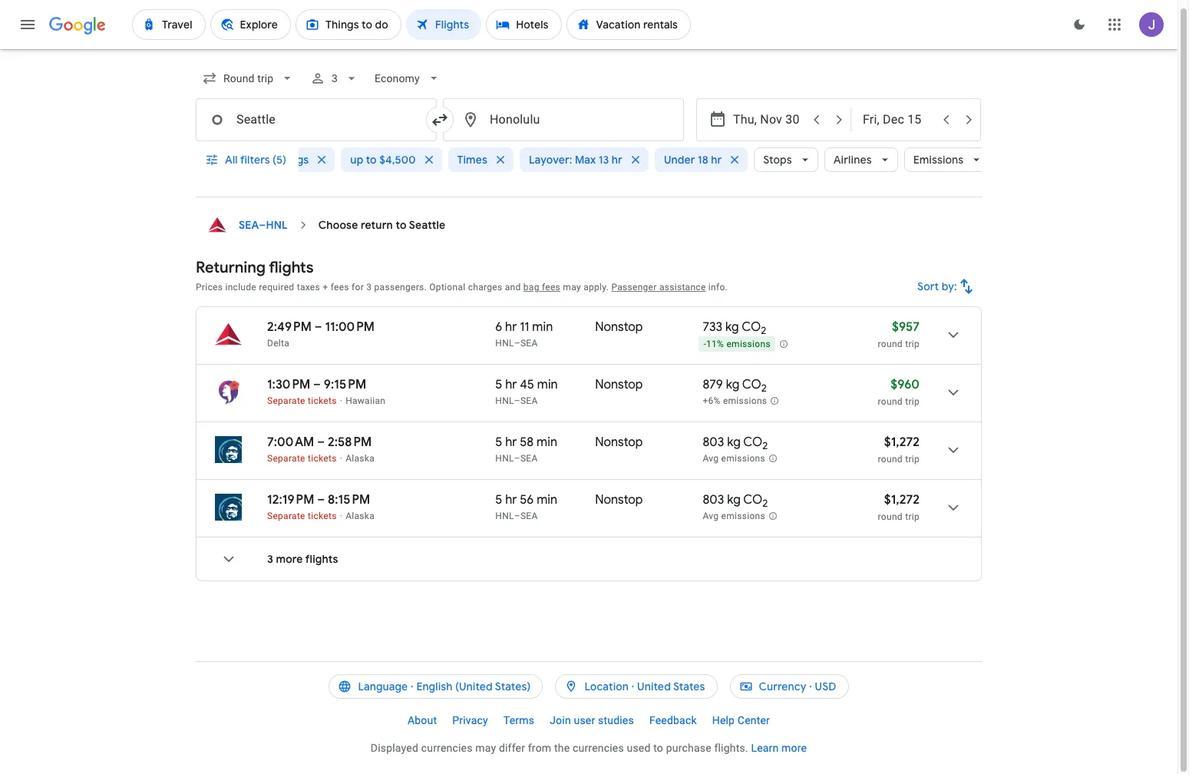 Task type: locate. For each thing, give the bounding box(es) containing it.
2 vertical spatial 3
[[267, 552, 273, 566]]

nonstop
[[595, 319, 643, 335], [595, 377, 643, 392], [595, 435, 643, 450], [595, 492, 643, 508]]

delta
[[267, 338, 290, 349]]

2:58 pm
[[328, 435, 372, 450]]

1 vertical spatial flights
[[305, 552, 338, 566]]

803 kg co 2
[[703, 435, 768, 452], [703, 492, 768, 510]]

displayed currencies may differ from the currencies used to purchase flights. learn more
[[371, 742, 807, 754]]

2 for 6 hr 11 min
[[761, 324, 767, 337]]

sort by:
[[918, 280, 958, 293]]

2  image from the top
[[340, 511, 343, 521]]

hr right 6
[[505, 319, 517, 335]]

0 horizontal spatial more
[[276, 552, 303, 566]]

1  image from the top
[[340, 453, 343, 464]]

– down "58" at the bottom left of page
[[514, 453, 521, 464]]

1 vertical spatial separate tickets
[[267, 453, 337, 464]]

trip for 5 hr 58 min
[[906, 454, 920, 465]]

– inside 2:49 pm – 11:00 pm delta
[[315, 319, 322, 335]]

trip down $957 text field
[[906, 339, 920, 349]]

sea inside 5 hr 58 min hnl – sea
[[521, 453, 538, 464]]

2 alaska from the top
[[346, 511, 375, 521]]

join
[[550, 714, 571, 727]]

7:00 am – 2:58 pm
[[267, 435, 372, 450]]

alaska for 2:58 pm
[[346, 453, 375, 464]]

center
[[738, 714, 770, 727]]

0 vertical spatial 803
[[703, 435, 724, 450]]

hr right 18 in the right of the page
[[711, 153, 722, 167]]

 image down 8:15 pm
[[340, 511, 343, 521]]

1 vertical spatial 803
[[703, 492, 724, 508]]

hr for 5 hr 45 min
[[505, 377, 517, 392]]

1 vertical spatial 5
[[496, 435, 503, 450]]

1 vertical spatial tickets
[[308, 453, 337, 464]]

may
[[563, 282, 581, 293], [476, 742, 496, 754]]

trip
[[906, 339, 920, 349], [906, 396, 920, 407], [906, 454, 920, 465], [906, 511, 920, 522]]

1 vertical spatial separate
[[267, 453, 305, 464]]

kg for 5 hr 58 min
[[727, 435, 741, 450]]

4 round from the top
[[878, 511, 903, 522]]

1 vertical spatial more
[[782, 742, 807, 754]]

+
[[323, 282, 328, 293]]

3
[[332, 72, 338, 84], [367, 282, 372, 293], [267, 552, 273, 566]]

sea down 45
[[521, 396, 538, 406]]

 image down 2:58 pm
[[340, 453, 343, 464]]

5 for 5 hr 58 min
[[496, 435, 503, 450]]

sea down 11 on the top of the page
[[521, 338, 538, 349]]

trip left flight details. leaves daniel k. inouye international airport at 7:00 am on friday, december 15 and arrives at seattle-tacoma international airport at 2:58 pm on friday, december 15. 'image'
[[906, 454, 920, 465]]

round left flight details. leaves daniel k. inouye international airport at 12:19 pm on friday, december 15 and arrives at seattle-tacoma international airport at 8:15 pm on friday, december 15. image
[[878, 511, 903, 522]]

1 tickets from the top
[[308, 396, 337, 406]]

0 vertical spatial  image
[[340, 453, 343, 464]]

bags
[[284, 153, 309, 167]]

main menu image
[[18, 15, 37, 34]]

None search field
[[196, 60, 990, 197]]

min inside 5 hr 58 min hnl – sea
[[537, 435, 558, 450]]

2 inside 879 kg co 2
[[762, 382, 767, 395]]

1 horizontal spatial fees
[[542, 282, 561, 293]]

2:49 pm – 11:00 pm delta
[[267, 319, 375, 349]]

803 for 5 hr 58 min
[[703, 435, 724, 450]]

sea inside 5 hr 45 min hnl – sea
[[521, 396, 538, 406]]

currencies down "privacy" link
[[421, 742, 473, 754]]

None text field
[[443, 98, 684, 141]]

0 horizontal spatial may
[[476, 742, 496, 754]]

1 horizontal spatial more
[[782, 742, 807, 754]]

nonstop flight. element for 5 hr 45 min
[[595, 377, 643, 395]]

0 vertical spatial $1,272 round trip
[[878, 435, 920, 465]]

5 for 5 hr 56 min
[[496, 492, 503, 508]]

3 more flights image
[[210, 541, 247, 578]]

trip for 6 hr 11 min
[[906, 339, 920, 349]]

under 18 hr
[[664, 153, 722, 167]]

hnl for 5 hr 58 min
[[496, 453, 514, 464]]

kg for 5 hr 45 min
[[726, 377, 740, 392]]

sea up the "returning flights"
[[239, 218, 259, 232]]

2 vertical spatial to
[[654, 742, 664, 754]]

2 nonstop flight. element from the top
[[595, 377, 643, 395]]

1 $1,272 from the top
[[885, 435, 920, 450]]

purchase
[[666, 742, 712, 754]]

alaska down arrival time: 2:58 pm. "text box"
[[346, 453, 375, 464]]

choose
[[319, 218, 358, 232]]

nonstop for 6 hr 11 min
[[595, 319, 643, 335]]

seattle
[[409, 218, 446, 232]]

0 vertical spatial avg
[[703, 453, 719, 464]]

0 vertical spatial to
[[366, 153, 377, 167]]

sea – hnl
[[239, 218, 288, 232]]

1 horizontal spatial may
[[563, 282, 581, 293]]

alaska
[[346, 453, 375, 464], [346, 511, 375, 521]]

– down 56
[[514, 511, 521, 521]]

3 nonstop flight. element from the top
[[595, 435, 643, 452]]

0 vertical spatial more
[[276, 552, 303, 566]]

more right learn
[[782, 742, 807, 754]]

up
[[350, 153, 364, 167]]

2 avg from the top
[[703, 511, 719, 522]]

may left apply.
[[563, 282, 581, 293]]

to right used
[[654, 742, 664, 754]]

879
[[703, 377, 723, 392]]

avg
[[703, 453, 719, 464], [703, 511, 719, 522]]

1 avg from the top
[[703, 453, 719, 464]]

trip inside $960 round trip
[[906, 396, 920, 407]]

11%
[[707, 339, 724, 350]]

1 alaska from the top
[[346, 453, 375, 464]]

min for 5 hr 58 min
[[537, 435, 558, 450]]

Arrival time: 2:58 PM. text field
[[328, 435, 372, 450]]

0 vertical spatial separate
[[267, 396, 305, 406]]

1 nonstop flight. element from the top
[[595, 319, 643, 337]]

charges
[[468, 282, 503, 293]]

2 horizontal spatial to
[[654, 742, 664, 754]]

hr left 45
[[505, 377, 517, 392]]

$1,272 round trip left flight details. leaves daniel k. inouye international airport at 7:00 am on friday, december 15 and arrives at seattle-tacoma international airport at 2:58 pm on friday, december 15. 'image'
[[878, 435, 920, 465]]

-11% emissions
[[704, 339, 771, 350]]

733 kg co 2
[[703, 319, 767, 337]]

leaves daniel k. inouye international airport at 12:19 pm on friday, december 15 and arrives at seattle-tacoma international airport at 8:15 pm on friday, december 15. element
[[267, 492, 370, 508]]

1 vertical spatial 803 kg co 2
[[703, 492, 768, 510]]

2 5 from the top
[[496, 435, 503, 450]]

1 separate from the top
[[267, 396, 305, 406]]

0 horizontal spatial 3
[[267, 552, 273, 566]]

flight details. leaves daniel k. inouye international airport at 7:00 am on friday, december 15 and arrives at seattle-tacoma international airport at 2:58 pm on friday, december 15. image
[[935, 432, 972, 468]]

1272 us dollars text field for 5 hr 56 min
[[885, 492, 920, 508]]

1 nonstop from the top
[[595, 319, 643, 335]]

separate down departure time: 7:00 am. text field
[[267, 453, 305, 464]]

3 separate tickets from the top
[[267, 511, 337, 521]]

– left arrival time: 2:58 pm. "text box"
[[317, 435, 325, 450]]

separate down 12:19 pm text box at the bottom of the page
[[267, 511, 305, 521]]

hnl inside 5 hr 45 min hnl – sea
[[496, 396, 514, 406]]

sea inside 5 hr 56 min hnl – sea
[[521, 511, 538, 521]]

flights up 'required'
[[269, 258, 314, 277]]

separate tickets for 12:19 pm
[[267, 511, 337, 521]]

5 left 56
[[496, 492, 503, 508]]

2 803 kg co 2 from the top
[[703, 492, 768, 510]]

round down the 960 us dollars "text field"
[[878, 396, 903, 407]]

fees
[[331, 282, 349, 293], [542, 282, 561, 293]]

may left differ
[[476, 742, 496, 754]]

nonstop for 5 hr 45 min
[[595, 377, 643, 392]]

sea
[[239, 218, 259, 232], [521, 338, 538, 349], [521, 396, 538, 406], [521, 453, 538, 464], [521, 511, 538, 521]]

$1,272 round trip left flight details. leaves daniel k. inouye international airport at 12:19 pm on friday, december 15 and arrives at seattle-tacoma international airport at 8:15 pm on friday, december 15. image
[[878, 492, 920, 522]]

avg emissions
[[703, 453, 766, 464], [703, 511, 766, 522]]

min right 11 on the top of the page
[[532, 319, 553, 335]]

separate tickets down departure time: 7:00 am. text field
[[267, 453, 337, 464]]

2 currencies from the left
[[573, 742, 624, 754]]

hnl down 6
[[496, 338, 514, 349]]

1 horizontal spatial 3
[[332, 72, 338, 84]]

min right 45
[[537, 377, 558, 392]]

round for 5 hr 58 min
[[878, 454, 903, 465]]

flights down 12:19 pm – 8:15 pm
[[305, 552, 338, 566]]

$1,272 round trip for 5 hr 58 min
[[878, 435, 920, 465]]

1 horizontal spatial to
[[396, 218, 407, 232]]

– inside 5 hr 56 min hnl – sea
[[514, 511, 521, 521]]

803 for 5 hr 56 min
[[703, 492, 724, 508]]

+6% emissions
[[703, 396, 767, 406]]

1 round from the top
[[878, 339, 903, 349]]

1 5 from the top
[[496, 377, 503, 392]]

emissions button
[[904, 141, 990, 178]]

sea for 5 hr 58 min
[[521, 453, 538, 464]]

separate tickets for 7:00 am
[[267, 453, 337, 464]]

min right 56
[[537, 492, 558, 508]]

more
[[276, 552, 303, 566], [782, 742, 807, 754]]

1272 US dollars text field
[[885, 435, 920, 450], [885, 492, 920, 508]]

kg inside 733 kg co 2
[[726, 319, 739, 335]]

2 vertical spatial separate tickets
[[267, 511, 337, 521]]

separate tickets down the 12:19 pm
[[267, 511, 337, 521]]

flights.
[[715, 742, 749, 754]]

5 inside 5 hr 45 min hnl – sea
[[496, 377, 503, 392]]

 image
[[340, 396, 343, 406]]

hr left "58" at the bottom left of page
[[505, 435, 517, 450]]

Arrival time: 9:15 PM. text field
[[324, 377, 366, 392]]

1 separate tickets from the top
[[267, 396, 337, 406]]

change appearance image
[[1061, 6, 1098, 43]]

airlines button
[[825, 141, 898, 178]]

1 vertical spatial alaska
[[346, 511, 375, 521]]

total duration 6 hr 11 min. element
[[496, 319, 595, 337]]

1 vertical spatial avg emissions
[[703, 511, 766, 522]]

0 vertical spatial 5
[[496, 377, 503, 392]]

hr inside 6 hr 11 min hnl – sea
[[505, 319, 517, 335]]

separate tickets down 'departure time: 1:30 pm.' text box
[[267, 396, 337, 406]]

nonstop flight. element
[[595, 319, 643, 337], [595, 377, 643, 395], [595, 435, 643, 452], [595, 492, 643, 510]]

min right "58" at the bottom left of page
[[537, 435, 558, 450]]

fees right "+" at left
[[331, 282, 349, 293]]

studies
[[598, 714, 634, 727]]

trip left flight details. leaves daniel k. inouye international airport at 12:19 pm on friday, december 15 and arrives at seattle-tacoma international airport at 8:15 pm on friday, december 15. image
[[906, 511, 920, 522]]

under
[[664, 153, 695, 167]]

round inside $960 round trip
[[878, 396, 903, 407]]

hnl inside 5 hr 58 min hnl – sea
[[496, 453, 514, 464]]

emissions for 5 hr 58 min
[[722, 453, 766, 464]]

1 trip from the top
[[906, 339, 920, 349]]

 image for 2:58 pm
[[340, 453, 343, 464]]

None field
[[196, 65, 301, 92], [369, 65, 448, 92], [196, 65, 301, 92], [369, 65, 448, 92]]

4 trip from the top
[[906, 511, 920, 522]]

sea for 5 hr 56 min
[[521, 511, 538, 521]]

2 inside 733 kg co 2
[[761, 324, 767, 337]]

sea down 56
[[521, 511, 538, 521]]

+6%
[[703, 396, 721, 406]]

1 horizontal spatial currencies
[[573, 742, 624, 754]]

hnl down the total duration 5 hr 56 min. element
[[496, 511, 514, 521]]

2 tickets from the top
[[308, 453, 337, 464]]

2 bags
[[276, 153, 309, 167]]

kg inside 879 kg co 2
[[726, 377, 740, 392]]

6
[[496, 319, 502, 335]]

to right return
[[396, 218, 407, 232]]

5 inside 5 hr 58 min hnl – sea
[[496, 435, 503, 450]]

1 vertical spatial $1,272
[[885, 492, 920, 508]]

2 separate tickets from the top
[[267, 453, 337, 464]]

Departure time: 1:30 PM. text field
[[267, 377, 310, 392]]

united states
[[637, 680, 705, 693]]

english
[[417, 680, 453, 693]]

times button
[[448, 141, 514, 178]]

tickets down the leaves daniel k. inouye international airport at 7:00 am on friday, december 15 and arrives at seattle-tacoma international airport at 2:58 pm on friday, december 15. "element"
[[308, 453, 337, 464]]

1 avg emissions from the top
[[703, 453, 766, 464]]

hr inside 5 hr 58 min hnl – sea
[[505, 435, 517, 450]]

0 vertical spatial alaska
[[346, 453, 375, 464]]

2 avg emissions from the top
[[703, 511, 766, 522]]

more inside returning flights main content
[[276, 552, 303, 566]]

$1,272 left flight details. leaves daniel k. inouye international airport at 12:19 pm on friday, december 15 and arrives at seattle-tacoma international airport at 8:15 pm on friday, december 15. image
[[885, 492, 920, 508]]

3 tickets from the top
[[308, 511, 337, 521]]

5 left 45
[[496, 377, 503, 392]]

1 803 kg co 2 from the top
[[703, 435, 768, 452]]

3 nonstop from the top
[[595, 435, 643, 450]]

0 horizontal spatial currencies
[[421, 742, 473, 754]]

Departure time: 2:49 PM. text field
[[267, 319, 312, 335]]

$957
[[892, 319, 920, 335]]

1 $1,272 round trip from the top
[[878, 435, 920, 465]]

flights
[[269, 258, 314, 277], [305, 552, 338, 566]]

sort by: button
[[912, 268, 982, 305]]

1272 us dollars text field down $960 round trip
[[885, 435, 920, 450]]

privacy
[[453, 714, 488, 727]]

3 inside 3 popup button
[[332, 72, 338, 84]]

return
[[361, 218, 393, 232]]

co inside 733 kg co 2
[[742, 319, 761, 335]]

prices include required taxes + fees for 3 passengers. optional charges and bag fees may apply. passenger assistance
[[196, 282, 706, 293]]

11:00 pm
[[325, 319, 375, 335]]

tickets down 12:19 pm – 8:15 pm
[[308, 511, 337, 521]]

0 vertical spatial tickets
[[308, 396, 337, 406]]

– right 2:49 pm text box
[[315, 319, 322, 335]]

separate
[[267, 396, 305, 406], [267, 453, 305, 464], [267, 511, 305, 521]]

 image
[[340, 453, 343, 464], [340, 511, 343, 521]]

emissions
[[727, 339, 771, 350], [723, 396, 767, 406], [722, 453, 766, 464], [722, 511, 766, 522]]

1 1272 us dollars text field from the top
[[885, 435, 920, 450]]

1 vertical spatial avg
[[703, 511, 719, 522]]

58
[[520, 435, 534, 450]]

hnl inside 6 hr 11 min hnl – sea
[[496, 338, 514, 349]]

2 for 5 hr 56 min
[[763, 497, 768, 510]]

0 horizontal spatial fees
[[331, 282, 349, 293]]

3 separate from the top
[[267, 511, 305, 521]]

flight details. leaves daniel k. inouye international airport at 2:49 pm on friday, december 15 and arrives at seattle-tacoma international airport at 11:00 pm on friday, december 15. image
[[935, 316, 972, 353]]

0 horizontal spatial to
[[366, 153, 377, 167]]

3 5 from the top
[[496, 492, 503, 508]]

hr right 13
[[612, 153, 623, 167]]

None text field
[[196, 98, 437, 141]]

3 more flights
[[267, 552, 338, 566]]

0 vertical spatial avg emissions
[[703, 453, 766, 464]]

0 vertical spatial $1,272
[[885, 435, 920, 450]]

2 for 5 hr 45 min
[[762, 382, 767, 395]]

hr left 56
[[505, 492, 517, 508]]

1272 us dollars text field left flight details. leaves daniel k. inouye international airport at 12:19 pm on friday, december 15 and arrives at seattle-tacoma international airport at 8:15 pm on friday, december 15. image
[[885, 492, 920, 508]]

may inside returning flights main content
[[563, 282, 581, 293]]

min for 5 hr 56 min
[[537, 492, 558, 508]]

$1,272 down $960 round trip
[[885, 435, 920, 450]]

1 803 from the top
[[703, 435, 724, 450]]

currencies down join user studies link
[[573, 742, 624, 754]]

2 nonstop from the top
[[595, 377, 643, 392]]

2 vertical spatial 5
[[496, 492, 503, 508]]

min inside 5 hr 56 min hnl – sea
[[537, 492, 558, 508]]

separate tickets for 1:30 pm
[[267, 396, 337, 406]]

5 left "58" at the bottom left of page
[[496, 435, 503, 450]]

passenger
[[612, 282, 657, 293]]

trip down the 960 us dollars "text field"
[[906, 396, 920, 407]]

960 US dollars text field
[[891, 377, 920, 392]]

5 hr 45 min hnl – sea
[[496, 377, 558, 406]]

fees right 'bag'
[[542, 282, 561, 293]]

min inside 6 hr 11 min hnl – sea
[[532, 319, 553, 335]]

prices
[[196, 282, 223, 293]]

nonstop flight. element for 5 hr 56 min
[[595, 492, 643, 510]]

1 fees from the left
[[331, 282, 349, 293]]

1 vertical spatial 3
[[367, 282, 372, 293]]

tickets
[[308, 396, 337, 406], [308, 453, 337, 464], [308, 511, 337, 521]]

2 vertical spatial tickets
[[308, 511, 337, 521]]

min inside 5 hr 45 min hnl – sea
[[537, 377, 558, 392]]

0 vertical spatial 1272 us dollars text field
[[885, 435, 920, 450]]

2 vertical spatial separate
[[267, 511, 305, 521]]

Return text field
[[863, 99, 934, 141]]

2 trip from the top
[[906, 396, 920, 407]]

round down $957 text field
[[878, 339, 903, 349]]

1:30 pm – 9:15 pm
[[267, 377, 366, 392]]

2 $1,272 from the top
[[885, 492, 920, 508]]

2 1272 us dollars text field from the top
[[885, 492, 920, 508]]

2 separate from the top
[[267, 453, 305, 464]]

feedback link
[[642, 708, 705, 733]]

1 vertical spatial  image
[[340, 511, 343, 521]]

803
[[703, 435, 724, 450], [703, 492, 724, 508]]

2 $1,272 round trip from the top
[[878, 492, 920, 522]]

– down 45
[[514, 396, 521, 406]]

separate down 'departure time: 1:30 pm.' text box
[[267, 396, 305, 406]]

hr for 6 hr 11 min
[[505, 319, 517, 335]]

– left 9:15 pm
[[313, 377, 321, 392]]

hr for 5 hr 58 min
[[505, 435, 517, 450]]

hnl inside 5 hr 56 min hnl – sea
[[496, 511, 514, 521]]

to inside returning flights main content
[[396, 218, 407, 232]]

min
[[532, 319, 553, 335], [537, 377, 558, 392], [537, 435, 558, 450], [537, 492, 558, 508]]

to right up
[[366, 153, 377, 167]]

2 inside popup button
[[276, 153, 282, 167]]

sea inside 6 hr 11 min hnl – sea
[[521, 338, 538, 349]]

4 nonstop from the top
[[595, 492, 643, 508]]

join user studies
[[550, 714, 634, 727]]

4 nonstop flight. element from the top
[[595, 492, 643, 510]]

hawaiian
[[346, 396, 386, 406]]

2 round from the top
[[878, 396, 903, 407]]

5 for 5 hr 45 min
[[496, 377, 503, 392]]

5 inside 5 hr 56 min hnl – sea
[[496, 492, 503, 508]]

1 vertical spatial $1,272 round trip
[[878, 492, 920, 522]]

2 803 from the top
[[703, 492, 724, 508]]

terms
[[504, 714, 535, 727]]

choose return to seattle
[[319, 218, 446, 232]]

flight details. leaves daniel k. inouye international airport at 1:30 pm on friday, december 15 and arrives at seattle-tacoma international airport at 9:15 pm on friday, december 15. image
[[935, 374, 972, 411]]

– down 11 on the top of the page
[[514, 338, 521, 349]]

alaska down 8:15 pm
[[346, 511, 375, 521]]

separate for 1:30 pm
[[267, 396, 305, 406]]

8:15 pm
[[328, 492, 370, 508]]

5 hr 56 min hnl – sea
[[496, 492, 558, 521]]

round left flight details. leaves daniel k. inouye international airport at 7:00 am on friday, december 15 and arrives at seattle-tacoma international airport at 2:58 pm on friday, december 15. 'image'
[[878, 454, 903, 465]]

user
[[574, 714, 595, 727]]

hnl down total duration 5 hr 58 min. element
[[496, 453, 514, 464]]

1 vertical spatial to
[[396, 218, 407, 232]]

separate for 12:19 pm
[[267, 511, 305, 521]]

passenger assistance button
[[612, 282, 706, 293]]

hr inside popup button
[[612, 153, 623, 167]]

hr inside 5 hr 45 min hnl – sea
[[505, 377, 517, 392]]

3 round from the top
[[878, 454, 903, 465]]

currencies
[[421, 742, 473, 754], [573, 742, 624, 754]]

$960
[[891, 377, 920, 392]]

1 vertical spatial 1272 us dollars text field
[[885, 492, 920, 508]]

hnl for 6 hr 11 min
[[496, 338, 514, 349]]

more down the 12:19 pm
[[276, 552, 303, 566]]

hnl down "total duration 5 hr 45 min." 'element'
[[496, 396, 514, 406]]

0 vertical spatial separate tickets
[[267, 396, 337, 406]]

0 vertical spatial may
[[563, 282, 581, 293]]

co inside 879 kg co 2
[[743, 377, 762, 392]]

–
[[259, 218, 266, 232], [315, 319, 322, 335], [514, 338, 521, 349], [313, 377, 321, 392], [514, 396, 521, 406], [317, 435, 325, 450], [514, 453, 521, 464], [317, 492, 325, 508], [514, 511, 521, 521]]

Arrival time: 11:00 PM. text field
[[325, 319, 375, 335]]

tickets down 1:30 pm – 9:15 pm
[[308, 396, 337, 406]]

trip inside $957 round trip
[[906, 339, 920, 349]]

round inside $957 round trip
[[878, 339, 903, 349]]

hr inside 5 hr 56 min hnl – sea
[[505, 492, 517, 508]]

hnl up the "returning flights"
[[266, 218, 288, 232]]

about
[[408, 714, 437, 727]]

0 vertical spatial 803 kg co 2
[[703, 435, 768, 452]]

0 vertical spatial 3
[[332, 72, 338, 84]]

sea down "58" at the bottom left of page
[[521, 453, 538, 464]]

3 trip from the top
[[906, 454, 920, 465]]



Task type: vqa. For each thing, say whether or not it's contained in the screenshot.


Task type: describe. For each thing, give the bounding box(es) containing it.
2 bags button
[[267, 141, 335, 178]]

nonstop for 5 hr 58 min
[[595, 435, 643, 450]]

$1,272 round trip for 5 hr 56 min
[[878, 492, 920, 522]]

12:19 pm
[[267, 492, 314, 508]]

currency
[[759, 680, 807, 693]]

nonstop for 5 hr 56 min
[[595, 492, 643, 508]]

$960 round trip
[[878, 377, 920, 407]]

733
[[703, 319, 723, 335]]

all
[[225, 153, 238, 167]]

(5)
[[273, 153, 287, 167]]

language
[[358, 680, 408, 693]]

emissions for 5 hr 45 min
[[723, 396, 767, 406]]

layover:
[[529, 153, 573, 167]]

– inside 5 hr 58 min hnl – sea
[[514, 453, 521, 464]]

2 fees from the left
[[542, 282, 561, 293]]

english (united states)
[[417, 680, 531, 693]]

11
[[520, 319, 530, 335]]

include
[[225, 282, 257, 293]]

– up the "returning flights"
[[259, 218, 266, 232]]

Departure text field
[[733, 99, 804, 141]]

from
[[528, 742, 552, 754]]

sort
[[918, 280, 940, 293]]

– inside 6 hr 11 min hnl – sea
[[514, 338, 521, 349]]

help
[[712, 714, 735, 727]]

location
[[585, 680, 629, 693]]

– inside 5 hr 45 min hnl – sea
[[514, 396, 521, 406]]

leaves daniel k. inouye international airport at 7:00 am on friday, december 15 and arrives at seattle-tacoma international airport at 2:58 pm on friday, december 15. element
[[267, 435, 372, 450]]

3 for 3
[[332, 72, 338, 84]]

help center link
[[705, 708, 778, 733]]

differ
[[499, 742, 525, 754]]

optional
[[430, 282, 466, 293]]

trip for 5 hr 56 min
[[906, 511, 920, 522]]

round for 6 hr 11 min
[[878, 339, 903, 349]]

18
[[698, 153, 709, 167]]

leaves daniel k. inouye international airport at 2:49 pm on friday, december 15 and arrives at seattle-tacoma international airport at 11:00 pm on friday, december 15. element
[[267, 319, 375, 335]]

airlines
[[834, 153, 872, 167]]

(united
[[455, 680, 493, 693]]

avg for 5 hr 58 min
[[703, 453, 719, 464]]

feedback
[[650, 714, 697, 727]]

total duration 5 hr 56 min. element
[[496, 492, 595, 510]]

Departure time: 7:00 AM. text field
[[267, 435, 314, 450]]

and
[[505, 282, 521, 293]]

by:
[[942, 280, 958, 293]]

returning flights main content
[[196, 210, 982, 594]]

2 for 5 hr 58 min
[[763, 439, 768, 452]]

803 kg co 2 for 5 hr 58 min
[[703, 435, 768, 452]]

emissions
[[914, 153, 964, 167]]

1 currencies from the left
[[421, 742, 473, 754]]

help center
[[712, 714, 770, 727]]

nonstop flight. element for 6 hr 11 min
[[595, 319, 643, 337]]

nonstop flight. element for 5 hr 58 min
[[595, 435, 643, 452]]

56
[[520, 492, 534, 508]]

co for 6 hr 11 min
[[742, 319, 761, 335]]

avg emissions for 5 hr 58 min
[[703, 453, 766, 464]]

3 button
[[304, 60, 366, 97]]

-
[[704, 339, 707, 350]]

flight details. leaves daniel k. inouye international airport at 12:19 pm on friday, december 15 and arrives at seattle-tacoma international airport at 8:15 pm on friday, december 15. image
[[935, 489, 972, 526]]

returning
[[196, 258, 266, 277]]

privacy link
[[445, 708, 496, 733]]

apply.
[[584, 282, 609, 293]]

states
[[673, 680, 705, 693]]

round for 5 hr 45 min
[[878, 396, 903, 407]]

up to $4,500
[[350, 153, 416, 167]]

9:15 pm
[[324, 377, 366, 392]]

emissions for 5 hr 56 min
[[722, 511, 766, 522]]

for
[[352, 282, 364, 293]]

kg for 6 hr 11 min
[[726, 319, 739, 335]]

hnl for 5 hr 56 min
[[496, 511, 514, 521]]

1 vertical spatial may
[[476, 742, 496, 754]]

learn
[[751, 742, 779, 754]]

3 for 3 more flights
[[267, 552, 273, 566]]

round for 5 hr 56 min
[[878, 511, 903, 522]]

$1,272 for 5 hr 56 min
[[885, 492, 920, 508]]

taxes
[[297, 282, 320, 293]]

kg for 5 hr 56 min
[[727, 492, 741, 508]]

2 horizontal spatial 3
[[367, 282, 372, 293]]

the
[[554, 742, 570, 754]]

usd
[[815, 680, 837, 693]]

separate for 7:00 am
[[267, 453, 305, 464]]

learn more link
[[751, 742, 807, 754]]

803 kg co 2 for 5 hr 56 min
[[703, 492, 768, 510]]

tickets for 2:58 pm
[[308, 453, 337, 464]]

$957 round trip
[[878, 319, 920, 349]]

tickets for 8:15 pm
[[308, 511, 337, 521]]

united
[[637, 680, 671, 693]]

Departure time: 12:19 PM. text field
[[267, 492, 314, 508]]

about link
[[400, 708, 445, 733]]

hr for 5 hr 56 min
[[505, 492, 517, 508]]

up to $4,500 button
[[341, 141, 442, 178]]

none search field containing all filters (5)
[[196, 60, 990, 197]]

45
[[520, 377, 534, 392]]

tickets for 9:15 pm
[[308, 396, 337, 406]]

sea for 6 hr 11 min
[[521, 338, 538, 349]]

assistance
[[660, 282, 706, 293]]

filters
[[240, 153, 270, 167]]

total duration 5 hr 58 min. element
[[496, 435, 595, 452]]

states)
[[495, 680, 531, 693]]

$4,500
[[379, 153, 416, 167]]

avg for 5 hr 56 min
[[703, 511, 719, 522]]

$1,272 for 5 hr 58 min
[[885, 435, 920, 450]]

 image for 8:15 pm
[[340, 511, 343, 521]]

sea for 5 hr 45 min
[[521, 396, 538, 406]]

co for 5 hr 45 min
[[743, 377, 762, 392]]

hr inside popup button
[[711, 153, 722, 167]]

7:00 am
[[267, 435, 314, 450]]

layover: max 13 hr button
[[520, 141, 649, 178]]

avg emissions for 5 hr 56 min
[[703, 511, 766, 522]]

max
[[575, 153, 596, 167]]

used
[[627, 742, 651, 754]]

times
[[457, 153, 488, 167]]

to inside popup button
[[366, 153, 377, 167]]

stops
[[764, 153, 792, 167]]

bag
[[524, 282, 540, 293]]

0 vertical spatial flights
[[269, 258, 314, 277]]

hnl for 5 hr 45 min
[[496, 396, 514, 406]]

all filters (5) button
[[196, 141, 299, 178]]

layover: max 13 hr
[[529, 153, 623, 167]]

1272 us dollars text field for 5 hr 58 min
[[885, 435, 920, 450]]

returning flights
[[196, 258, 314, 277]]

min for 5 hr 45 min
[[537, 377, 558, 392]]

co for 5 hr 56 min
[[744, 492, 763, 508]]

957 US dollars text field
[[892, 319, 920, 335]]

– left 8:15 pm
[[317, 492, 325, 508]]

under 18 hr button
[[655, 141, 748, 178]]

alaska for 8:15 pm
[[346, 511, 375, 521]]

total duration 5 hr 45 min. element
[[496, 377, 595, 395]]

trip for 5 hr 45 min
[[906, 396, 920, 407]]

min for 6 hr 11 min
[[532, 319, 553, 335]]

swap origin and destination. image
[[431, 111, 449, 129]]

879 kg co 2
[[703, 377, 767, 395]]

leaves daniel k. inouye international airport at 1:30 pm on friday, december 15 and arrives at seattle-tacoma international airport at 9:15 pm on friday, december 15. element
[[267, 377, 366, 392]]

bag fees button
[[524, 282, 561, 293]]

Arrival time: 8:15 PM. text field
[[328, 492, 370, 508]]

co for 5 hr 58 min
[[744, 435, 763, 450]]

join user studies link
[[542, 708, 642, 733]]



